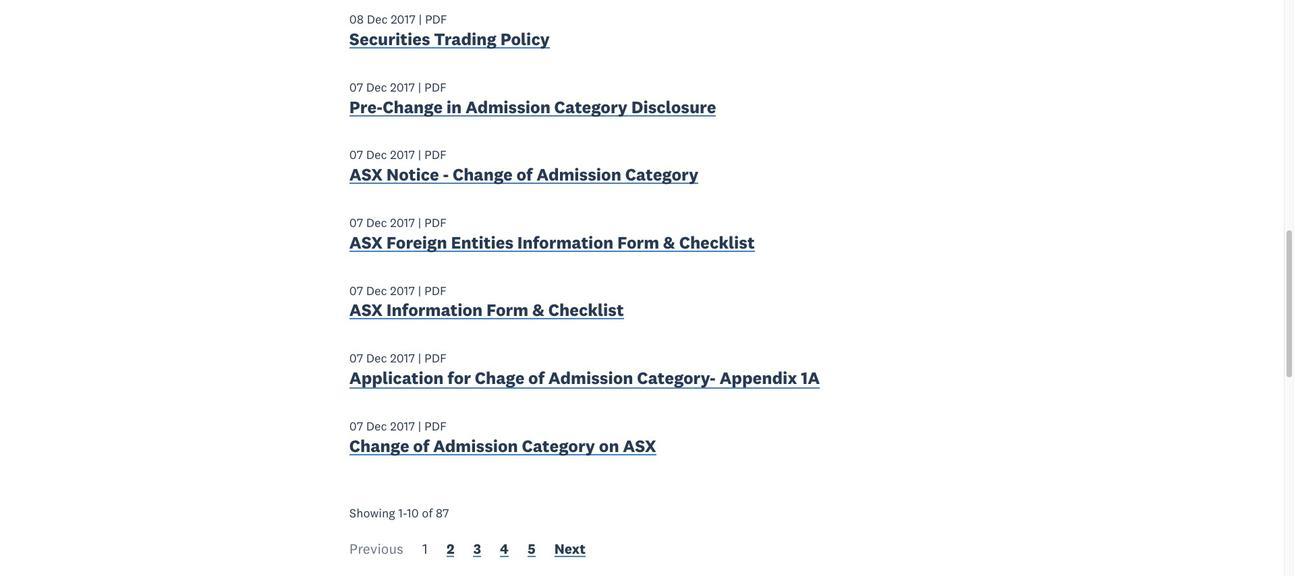 Task type: locate. For each thing, give the bounding box(es) containing it.
of
[[517, 164, 533, 186], [528, 368, 545, 389], [413, 436, 429, 457], [422, 506, 433, 521]]

category
[[554, 96, 628, 118], [625, 164, 699, 186], [522, 436, 595, 457]]

policy
[[500, 28, 550, 50]]

checklist
[[679, 232, 755, 254], [548, 300, 624, 322]]

07 inside 07 dec 2017 | pdf pre-change in admission category disclosure
[[349, 80, 363, 95]]

pdf
[[425, 12, 447, 27], [424, 80, 447, 95], [424, 147, 447, 163], [424, 215, 447, 231], [424, 283, 447, 299], [424, 351, 447, 367], [424, 419, 447, 435]]

3 07 from the top
[[349, 215, 363, 231]]

| down the application
[[418, 419, 421, 435]]

2017 inside "07 dec 2017 | pdf change of admission category on asx"
[[390, 419, 415, 435]]

dec for application for chage of admission category- appendix 1a
[[366, 351, 387, 367]]

form
[[617, 232, 659, 254], [487, 300, 529, 322]]

4 07 from the top
[[349, 283, 363, 299]]

0 vertical spatial category
[[554, 96, 628, 118]]

category inside 07 dec 2017 | pdf asx notice - change of admission category
[[625, 164, 699, 186]]

6 07 from the top
[[349, 419, 363, 435]]

07 inside 07 dec 2017 | pdf asx foreign entities information form & checklist
[[349, 215, 363, 231]]

of inside the 07 dec 2017 | pdf application for chage of admission category- appendix 1a
[[528, 368, 545, 389]]

| up securities trading policy link
[[419, 12, 422, 27]]

pdf inside the 07 dec 2017 | pdf application for chage of admission category- appendix 1a
[[424, 351, 447, 367]]

07 inside the 07 dec 2017 | pdf application for chage of admission category- appendix 1a
[[349, 351, 363, 367]]

asx for asx notice - change of admission category
[[349, 164, 383, 186]]

0 vertical spatial checklist
[[679, 232, 755, 254]]

07 inside 07 dec 2017 | pdf asx notice - change of admission category
[[349, 147, 363, 163]]

asx inside "07 dec 2017 | pdf change of admission category on asx"
[[623, 436, 656, 457]]

dec for change of admission category on asx
[[366, 419, 387, 435]]

dec down the application
[[366, 419, 387, 435]]

pdf inside "07 dec 2017 | pdf change of admission category on asx"
[[424, 419, 447, 435]]

| inside 07 dec 2017 | pdf asx foreign entities information form & checklist
[[418, 215, 421, 231]]

dec down foreign
[[366, 283, 387, 299]]

securities
[[349, 28, 430, 50]]

pdf inside 07 dec 2017 | pdf pre-change in admission category disclosure
[[424, 80, 447, 95]]

2017 up the application
[[390, 351, 415, 367]]

asx inside 07 dec 2017 | pdf asx foreign entities information form & checklist
[[349, 232, 383, 254]]

07 dec 2017 | pdf application for chage of admission category- appendix 1a
[[349, 351, 820, 389]]

entities
[[451, 232, 514, 254]]

&
[[663, 232, 675, 254], [532, 300, 545, 322]]

dec inside 08 dec 2017 | pdf securities trading policy
[[367, 12, 388, 27]]

change inside 07 dec 2017 | pdf pre-change in admission category disclosure
[[383, 96, 443, 118]]

dec inside "07 dec 2017 | pdf change of admission category on asx"
[[366, 419, 387, 435]]

0 horizontal spatial -
[[403, 506, 407, 521]]

0 vertical spatial -
[[443, 164, 449, 186]]

pdf inside 08 dec 2017 | pdf securities trading policy
[[425, 12, 447, 27]]

07 for asx notice - change of admission category
[[349, 147, 363, 163]]

07
[[349, 80, 363, 95], [349, 147, 363, 163], [349, 215, 363, 231], [349, 283, 363, 299], [349, 351, 363, 367], [349, 419, 363, 435]]

pdf up securities trading policy link
[[425, 12, 447, 27]]

dec inside 07 dec 2017 | pdf pre-change in admission category disclosure
[[366, 80, 387, 95]]

2017
[[391, 12, 416, 27], [390, 80, 415, 95], [390, 147, 415, 163], [390, 215, 415, 231], [390, 283, 415, 299], [390, 351, 415, 367], [390, 419, 415, 435]]

5 07 from the top
[[349, 351, 363, 367]]

07 for asx foreign entities information form & checklist
[[349, 215, 363, 231]]

0 vertical spatial &
[[663, 232, 675, 254]]

| for trading
[[419, 12, 422, 27]]

on
[[599, 436, 619, 457]]

2017 for trading
[[391, 12, 416, 27]]

pdf for trading
[[425, 12, 447, 27]]

| for information
[[418, 283, 421, 299]]

change inside "07 dec 2017 | pdf change of admission category on asx"
[[349, 436, 409, 457]]

07 inside "07 dec 2017 | pdf change of admission category on asx"
[[349, 419, 363, 435]]

|
[[419, 12, 422, 27], [418, 80, 421, 95], [418, 147, 421, 163], [418, 215, 421, 231], [418, 283, 421, 299], [418, 351, 421, 367], [418, 419, 421, 435]]

| up the application
[[418, 351, 421, 367]]

2 vertical spatial category
[[522, 436, 595, 457]]

dec up the application
[[366, 351, 387, 367]]

pdf down the application
[[424, 419, 447, 435]]

change inside 07 dec 2017 | pdf asx notice - change of admission category
[[453, 164, 513, 186]]

4 button
[[500, 541, 509, 562]]

1 horizontal spatial -
[[443, 164, 449, 186]]

pdf for for
[[424, 351, 447, 367]]

change of admission category on asx link
[[349, 436, 656, 460]]

dec up foreign
[[366, 215, 387, 231]]

1 vertical spatial form
[[487, 300, 529, 322]]

| inside 07 dec 2017 | pdf asx notice - change of admission category
[[418, 147, 421, 163]]

application for chage of admission category- appendix 1a link
[[349, 368, 820, 393]]

change
[[383, 96, 443, 118], [453, 164, 513, 186], [349, 436, 409, 457]]

3 button
[[473, 541, 481, 562]]

dec inside 07 dec 2017 | pdf asx notice - change of admission category
[[366, 147, 387, 163]]

2017 inside 08 dec 2017 | pdf securities trading policy
[[391, 12, 416, 27]]

pdf inside 07 dec 2017 | pdf asx notice - change of admission category
[[424, 147, 447, 163]]

asx
[[349, 164, 383, 186], [349, 232, 383, 254], [349, 300, 383, 322], [623, 436, 656, 457]]

1 horizontal spatial &
[[663, 232, 675, 254]]

dec up pre-
[[366, 80, 387, 95]]

asx inside the '07 dec 2017 | pdf asx information form & checklist'
[[349, 300, 383, 322]]

07 dec 2017 | pdf pre-change in admission category disclosure
[[349, 80, 716, 118]]

dec right 08
[[367, 12, 388, 27]]

| down securities trading policy link
[[418, 80, 421, 95]]

| up foreign
[[418, 215, 421, 231]]

-
[[443, 164, 449, 186], [403, 506, 407, 521]]

pdf up in
[[424, 80, 447, 95]]

2017 inside 07 dec 2017 | pdf asx notice - change of admission category
[[390, 147, 415, 163]]

dec up notice
[[366, 147, 387, 163]]

checklist inside 07 dec 2017 | pdf asx foreign entities information form & checklist
[[679, 232, 755, 254]]

| for of
[[418, 419, 421, 435]]

pdf up notice
[[424, 147, 447, 163]]

2017 inside the '07 dec 2017 | pdf asx information form & checklist'
[[390, 283, 415, 299]]

2
[[447, 541, 454, 559]]

for
[[448, 368, 471, 389]]

07 for change of admission category on asx
[[349, 419, 363, 435]]

2017 up foreign
[[390, 215, 415, 231]]

1
[[398, 506, 403, 521], [422, 541, 428, 559]]

1 vertical spatial 1
[[422, 541, 428, 559]]

1 horizontal spatial form
[[617, 232, 659, 254]]

1 horizontal spatial checklist
[[679, 232, 755, 254]]

5 button
[[528, 541, 536, 562]]

dec inside 07 dec 2017 | pdf asx foreign entities information form & checklist
[[366, 215, 387, 231]]

07 dec 2017 | pdf asx information form & checklist
[[349, 283, 624, 322]]

| for notice
[[418, 147, 421, 163]]

1 left 10
[[398, 506, 403, 521]]

1 vertical spatial change
[[453, 164, 513, 186]]

2017 for of
[[390, 419, 415, 435]]

0 horizontal spatial &
[[532, 300, 545, 322]]

1 horizontal spatial information
[[517, 232, 614, 254]]

| inside "07 dec 2017 | pdf change of admission category on asx"
[[418, 419, 421, 435]]

pdf down foreign
[[424, 283, 447, 299]]

dec inside the '07 dec 2017 | pdf asx information form & checklist'
[[366, 283, 387, 299]]

information
[[517, 232, 614, 254], [387, 300, 483, 322]]

dec
[[367, 12, 388, 27], [366, 80, 387, 95], [366, 147, 387, 163], [366, 215, 387, 231], [366, 283, 387, 299], [366, 351, 387, 367], [366, 419, 387, 435]]

| for foreign
[[418, 215, 421, 231]]

2017 up securities
[[391, 12, 416, 27]]

1 vertical spatial checklist
[[548, 300, 624, 322]]

07 for asx information form & checklist
[[349, 283, 363, 299]]

admission inside the 07 dec 2017 | pdf application for chage of admission category- appendix 1a
[[548, 368, 633, 389]]

0 vertical spatial information
[[517, 232, 614, 254]]

- right notice
[[443, 164, 449, 186]]

0 horizontal spatial information
[[387, 300, 483, 322]]

dec for asx information form & checklist
[[366, 283, 387, 299]]

07 for application for chage of admission category- appendix 1a
[[349, 351, 363, 367]]

0 horizontal spatial form
[[487, 300, 529, 322]]

07 dec 2017 | pdf asx foreign entities information form & checklist
[[349, 215, 755, 254]]

2017 down the application
[[390, 419, 415, 435]]

dec inside the 07 dec 2017 | pdf application for chage of admission category- appendix 1a
[[366, 351, 387, 367]]

1 vertical spatial information
[[387, 300, 483, 322]]

2017 for notice
[[390, 147, 415, 163]]

1 left 2
[[422, 541, 428, 559]]

| down foreign
[[418, 283, 421, 299]]

category inside 07 dec 2017 | pdf pre-change in admission category disclosure
[[554, 96, 628, 118]]

2017 inside the 07 dec 2017 | pdf application for chage of admission category- appendix 1a
[[390, 351, 415, 367]]

1 vertical spatial -
[[403, 506, 407, 521]]

1a
[[801, 368, 820, 389]]

2 vertical spatial change
[[349, 436, 409, 457]]

1 vertical spatial category
[[625, 164, 699, 186]]

| up notice
[[418, 147, 421, 163]]

admission
[[466, 96, 551, 118], [537, 164, 621, 186], [548, 368, 633, 389], [433, 436, 518, 457]]

2017 down foreign
[[390, 283, 415, 299]]

1 vertical spatial &
[[532, 300, 545, 322]]

pdf up the application
[[424, 351, 447, 367]]

asx inside 07 dec 2017 | pdf asx notice - change of admission category
[[349, 164, 383, 186]]

| inside the 07 dec 2017 | pdf application for chage of admission category- appendix 1a
[[418, 351, 421, 367]]

2017 inside 07 dec 2017 | pdf pre-change in admission category disclosure
[[390, 80, 415, 95]]

10
[[407, 506, 419, 521]]

pdf up foreign
[[424, 215, 447, 231]]

07 inside the '07 dec 2017 | pdf asx information form & checklist'
[[349, 283, 363, 299]]

0 vertical spatial form
[[617, 232, 659, 254]]

2 07 from the top
[[349, 147, 363, 163]]

dec for asx foreign entities information form & checklist
[[366, 215, 387, 231]]

2017 for information
[[390, 283, 415, 299]]

dec for pre-change in admission category disclosure
[[366, 80, 387, 95]]

| for change
[[418, 80, 421, 95]]

pdf inside the '07 dec 2017 | pdf asx information form & checklist'
[[424, 283, 447, 299]]

0 vertical spatial change
[[383, 96, 443, 118]]

07 dec 2017 | pdf change of admission category on asx
[[349, 419, 656, 457]]

| inside 07 dec 2017 | pdf pre-change in admission category disclosure
[[418, 80, 421, 95]]

0 horizontal spatial checklist
[[548, 300, 624, 322]]

2017 down securities
[[390, 80, 415, 95]]

1 07 from the top
[[349, 80, 363, 95]]

| for for
[[418, 351, 421, 367]]

- right showing at bottom
[[403, 506, 407, 521]]

2017 inside 07 dec 2017 | pdf asx foreign entities information form & checklist
[[390, 215, 415, 231]]

| inside 08 dec 2017 | pdf securities trading policy
[[419, 12, 422, 27]]

| inside the '07 dec 2017 | pdf asx information form & checklist'
[[418, 283, 421, 299]]

pdf inside 07 dec 2017 | pdf asx foreign entities information form & checklist
[[424, 215, 447, 231]]

2017 up notice
[[390, 147, 415, 163]]

2017 for change
[[390, 80, 415, 95]]

08 dec 2017 | pdf securities trading policy
[[349, 12, 550, 50]]

0 vertical spatial 1
[[398, 506, 403, 521]]



Task type: vqa. For each thing, say whether or not it's contained in the screenshot.
"3"
yes



Task type: describe. For each thing, give the bounding box(es) containing it.
87
[[436, 506, 449, 521]]

& inside 07 dec 2017 | pdf asx foreign entities information form & checklist
[[663, 232, 675, 254]]

notice
[[387, 164, 439, 186]]

of inside 07 dec 2017 | pdf asx notice - change of admission category
[[517, 164, 533, 186]]

5
[[528, 541, 536, 559]]

1 horizontal spatial 1
[[422, 541, 428, 559]]

dec for asx notice - change of admission category
[[366, 147, 387, 163]]

foreign
[[387, 232, 447, 254]]

previous
[[349, 541, 404, 559]]

asx information form & checklist link
[[349, 300, 624, 325]]

pre-
[[349, 96, 383, 118]]

appendix
[[720, 368, 797, 389]]

asx for asx foreign entities information form & checklist
[[349, 232, 383, 254]]

disclosure
[[632, 96, 716, 118]]

- inside 07 dec 2017 | pdf asx notice - change of admission category
[[443, 164, 449, 186]]

pdf for foreign
[[424, 215, 447, 231]]

pre-change in admission category disclosure link
[[349, 96, 716, 121]]

4
[[500, 541, 509, 559]]

08
[[349, 12, 364, 27]]

form inside 07 dec 2017 | pdf asx foreign entities information form & checklist
[[617, 232, 659, 254]]

admission inside "07 dec 2017 | pdf change of admission category on asx"
[[433, 436, 518, 457]]

category-
[[637, 368, 716, 389]]

pdf for of
[[424, 419, 447, 435]]

asx for asx information form & checklist
[[349, 300, 383, 322]]

information inside 07 dec 2017 | pdf asx foreign entities information form & checklist
[[517, 232, 614, 254]]

2017 for for
[[390, 351, 415, 367]]

information inside the '07 dec 2017 | pdf asx information form & checklist'
[[387, 300, 483, 322]]

pdf for notice
[[424, 147, 447, 163]]

dec for securities trading policy
[[367, 12, 388, 27]]

previous button
[[349, 541, 404, 562]]

asx notice - change of admission category link
[[349, 164, 699, 189]]

next
[[554, 541, 586, 559]]

3
[[473, 541, 481, 559]]

next button
[[554, 541, 586, 562]]

& inside the '07 dec 2017 | pdf asx information form & checklist'
[[532, 300, 545, 322]]

07 dec 2017 | pdf asx notice - change of admission category
[[349, 147, 699, 186]]

2 button
[[447, 541, 454, 562]]

0 horizontal spatial 1
[[398, 506, 403, 521]]

checklist inside the '07 dec 2017 | pdf asx information form & checklist'
[[548, 300, 624, 322]]

application
[[349, 368, 444, 389]]

showing
[[349, 506, 395, 521]]

admission inside 07 dec 2017 | pdf pre-change in admission category disclosure
[[466, 96, 551, 118]]

trading
[[434, 28, 497, 50]]

asx foreign entities information form & checklist link
[[349, 232, 755, 257]]

chage
[[475, 368, 525, 389]]

pdf for information
[[424, 283, 447, 299]]

2017 for foreign
[[390, 215, 415, 231]]

admission inside 07 dec 2017 | pdf asx notice - change of admission category
[[537, 164, 621, 186]]

showing 1 - 10 of 87
[[349, 506, 449, 521]]

form inside the '07 dec 2017 | pdf asx information form & checklist'
[[487, 300, 529, 322]]

securities trading policy link
[[349, 28, 550, 53]]

1 button
[[422, 541, 428, 562]]

pdf for change
[[424, 80, 447, 95]]

of inside "07 dec 2017 | pdf change of admission category on asx"
[[413, 436, 429, 457]]

in
[[447, 96, 462, 118]]

category inside "07 dec 2017 | pdf change of admission category on asx"
[[522, 436, 595, 457]]

07 for pre-change in admission category disclosure
[[349, 80, 363, 95]]



